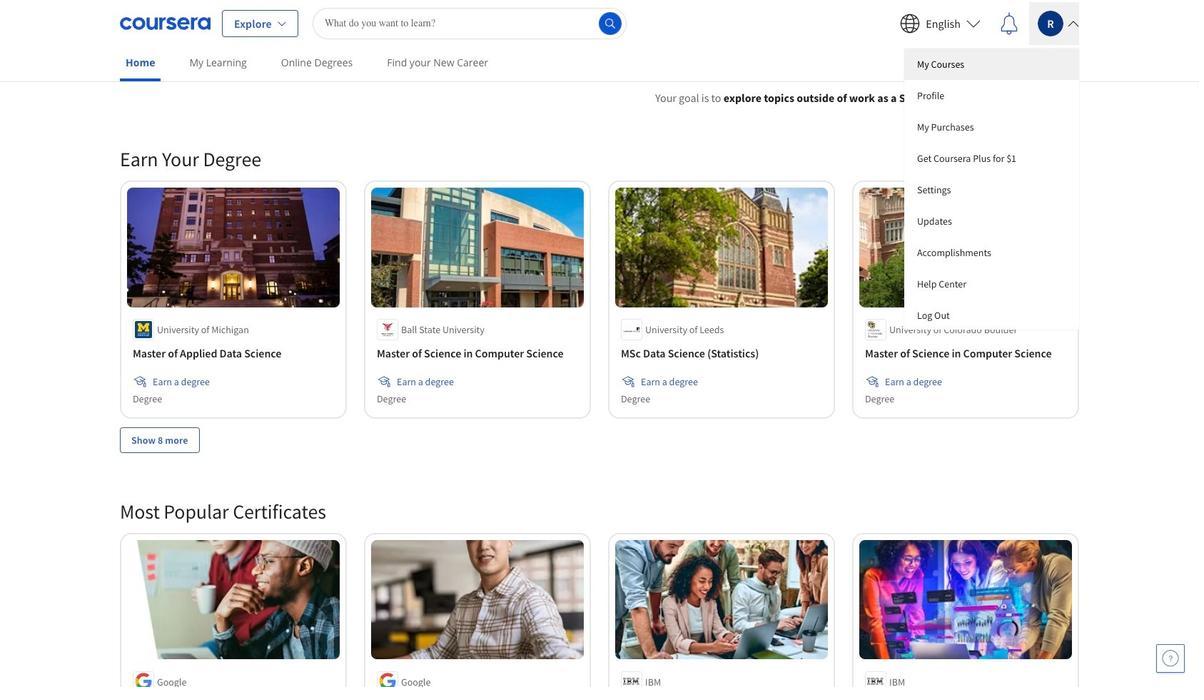 Task type: describe. For each thing, give the bounding box(es) containing it.
help center image
[[1163, 651, 1180, 668]]

earn your degree collection element
[[111, 124, 1089, 476]]



Task type: locate. For each thing, give the bounding box(es) containing it.
most popular certificates collection element
[[111, 476, 1089, 688]]

menu
[[905, 48, 1080, 330]]

None search field
[[313, 7, 627, 39]]

What do you want to learn? text field
[[313, 7, 627, 39]]

main content
[[0, 72, 1200, 688]]

coursera image
[[120, 12, 211, 35]]



Task type: vqa. For each thing, say whether or not it's contained in the screenshot.
professional certificates
no



